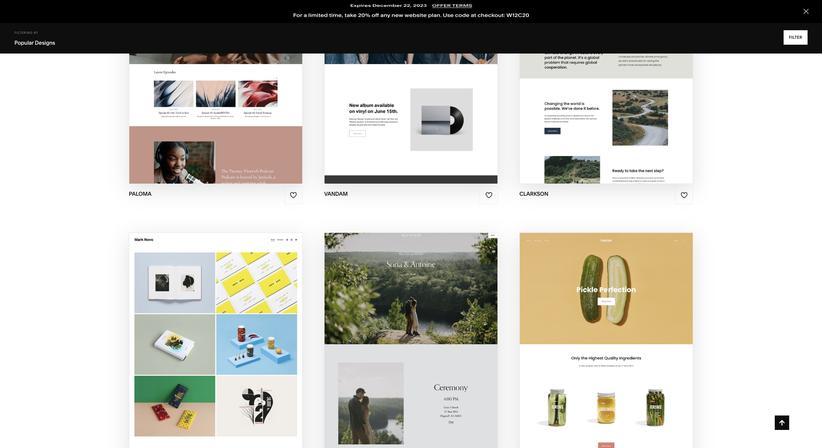 Task type: locate. For each thing, give the bounding box(es) containing it.
popular designs
[[14, 39, 55, 46]]

with up preview hester
[[593, 336, 609, 343]]

w12c20
[[507, 11, 530, 18]]

with for hester
[[593, 336, 609, 343]]

add vandam to your favorites list image
[[486, 191, 493, 199]]

filter
[[790, 35, 803, 40]]

20%
[[358, 11, 370, 18]]

start for start with soria
[[378, 336, 398, 343]]

2 vertical spatial vandam
[[325, 191, 348, 197]]

add paloma to your favorites list image
[[290, 191, 297, 199]]

preview novo
[[191, 348, 241, 356]]

start with clarkson button
[[566, 50, 648, 68]]

vandam
[[413, 55, 442, 63], [412, 68, 441, 76], [325, 191, 348, 197]]

preview vandam
[[382, 68, 441, 76]]

0 vertical spatial clarkson
[[606, 55, 641, 63]]

paloma
[[218, 55, 246, 63], [217, 68, 245, 76], [129, 191, 152, 197]]

with up preview novo
[[204, 336, 221, 343]]

back to top image
[[779, 419, 786, 426]]

a
[[304, 11, 307, 18]]

preview for preview vandam
[[382, 68, 411, 76]]

start with paloma
[[179, 55, 246, 63]]

preview down start with hester
[[580, 348, 608, 356]]

start for start with novo
[[183, 336, 203, 343]]

at
[[471, 11, 477, 18]]

off
[[372, 11, 379, 18]]

start with vandam button
[[374, 50, 449, 68]]

clarkson
[[606, 55, 641, 63], [604, 68, 640, 76], [520, 191, 549, 197]]

preview for preview clarkson
[[574, 68, 603, 76]]

use
[[443, 11, 454, 18]]

filter button
[[785, 30, 808, 45]]

preview hester
[[580, 348, 634, 356]]

hester
[[611, 336, 636, 343], [610, 348, 634, 356]]

novo up preview novo
[[223, 336, 242, 343]]

preview novo link
[[191, 343, 241, 361]]

1 vertical spatial novo
[[221, 348, 241, 356]]

start
[[179, 55, 199, 63], [374, 55, 394, 63], [566, 55, 586, 63], [183, 336, 203, 343], [378, 336, 398, 343], [571, 336, 591, 343]]

0 vertical spatial novo
[[223, 336, 242, 343]]

preview down start with paloma
[[187, 68, 216, 76]]

0 vertical spatial hester
[[611, 336, 636, 343]]

hester up preview hester
[[611, 336, 636, 343]]

1 vertical spatial hester
[[610, 348, 634, 356]]

hester image
[[520, 233, 694, 448]]

with left soria
[[399, 336, 416, 343]]

preview down 'start with novo'
[[191, 348, 220, 356]]

preview down start with vandam
[[382, 68, 411, 76]]

start inside button
[[378, 336, 398, 343]]

with
[[200, 55, 217, 63], [395, 55, 412, 63], [587, 55, 604, 63], [204, 336, 221, 343], [399, 336, 416, 343], [593, 336, 609, 343]]

with inside button
[[399, 336, 416, 343]]

preview down "start with clarkson"
[[574, 68, 603, 76]]

0 vertical spatial paloma
[[218, 55, 246, 63]]

2 vertical spatial paloma
[[129, 191, 152, 197]]

1 vertical spatial paloma
[[217, 68, 245, 76]]

start for start with hester
[[571, 336, 591, 343]]

with up preview clarkson on the right of the page
[[587, 55, 604, 63]]

with up preview paloma
[[200, 55, 217, 63]]

with up preview vandam
[[395, 55, 412, 63]]

with for clarkson
[[587, 55, 604, 63]]

preview
[[187, 68, 216, 76], [382, 68, 411, 76], [574, 68, 603, 76], [191, 348, 220, 356], [580, 348, 608, 356]]

designs
[[35, 39, 55, 46]]

novo down 'start with novo'
[[221, 348, 241, 356]]

with inside button
[[593, 336, 609, 343]]

0 vertical spatial vandam
[[413, 55, 442, 63]]

novo inside button
[[223, 336, 242, 343]]

preview paloma link
[[187, 63, 245, 81]]

hester down start with hester
[[610, 348, 634, 356]]

start inside button
[[571, 336, 591, 343]]

paloma inside button
[[218, 55, 246, 63]]

start with novo button
[[183, 330, 249, 349]]

novo
[[223, 336, 242, 343], [221, 348, 241, 356]]

for
[[293, 11, 302, 18]]

preview clarkson
[[574, 68, 640, 76]]

website
[[405, 11, 427, 18]]

add clarkson to your favorites list image
[[681, 191, 689, 199]]



Task type: describe. For each thing, give the bounding box(es) containing it.
2 vertical spatial clarkson
[[520, 191, 549, 197]]

limited
[[309, 11, 328, 18]]

take
[[345, 11, 357, 18]]

checkout:
[[478, 11, 506, 18]]

any
[[381, 11, 390, 18]]

hester inside button
[[611, 336, 636, 343]]

start for start with clarkson
[[566, 55, 586, 63]]

clarkson image
[[520, 0, 694, 184]]

clarkson inside button
[[606, 55, 641, 63]]

paloma image
[[129, 0, 303, 184]]

filtering
[[14, 31, 33, 34]]

start with vandam
[[374, 55, 442, 63]]

with for paloma
[[200, 55, 217, 63]]

popular
[[14, 39, 34, 46]]

start for start with paloma
[[179, 55, 199, 63]]

start with hester button
[[571, 330, 643, 349]]

preview paloma
[[187, 68, 245, 76]]

code
[[455, 11, 470, 18]]

start with novo
[[183, 336, 242, 343]]

start for start with vandam
[[374, 55, 394, 63]]

filtering by
[[14, 31, 38, 34]]

preview for preview hester
[[580, 348, 608, 356]]

with for soria
[[399, 336, 416, 343]]

vandam image
[[325, 0, 498, 184]]

preview for preview paloma
[[187, 68, 216, 76]]

for a limited time, take 20% off any new website plan. use code at checkout: w12c20
[[293, 11, 530, 18]]

soria image
[[325, 233, 498, 448]]

preview hester link
[[580, 343, 634, 361]]

new
[[392, 11, 404, 18]]

with for vandam
[[395, 55, 412, 63]]

start with soria button
[[378, 330, 445, 349]]

start with clarkson
[[566, 55, 641, 63]]

preview for preview novo
[[191, 348, 220, 356]]

novo image
[[129, 233, 303, 448]]

start with soria
[[378, 336, 438, 343]]

preview clarkson link
[[574, 63, 640, 81]]

with for novo
[[204, 336, 221, 343]]

start with hester
[[571, 336, 636, 343]]

time,
[[329, 11, 343, 18]]

vandam inside button
[[413, 55, 442, 63]]

by
[[34, 31, 38, 34]]

soria
[[418, 336, 438, 343]]

1 vertical spatial clarkson
[[604, 68, 640, 76]]

1 vertical spatial vandam
[[412, 68, 441, 76]]

plan.
[[428, 11, 442, 18]]

start with paloma button
[[179, 50, 253, 68]]

preview vandam link
[[382, 63, 441, 81]]



Task type: vqa. For each thing, say whether or not it's contained in the screenshot.
Popular
yes



